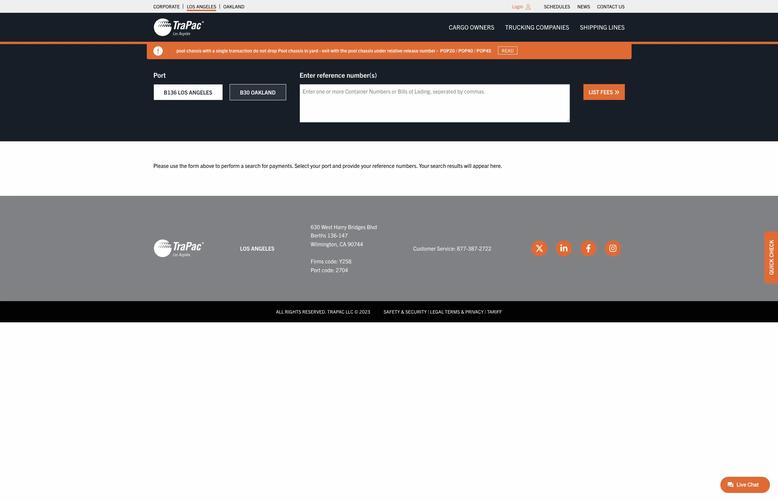 Task type: vqa. For each thing, say whether or not it's contained in the screenshot.
experience
no



Task type: describe. For each thing, give the bounding box(es) containing it.
list fees button
[[584, 84, 625, 100]]

port inside firms code:  y258 port code:  2704
[[311, 267, 320, 273]]

0 horizontal spatial a
[[212, 47, 215, 53]]

0 horizontal spatial oakland
[[223, 3, 244, 9]]

387-
[[468, 245, 479, 252]]

pool
[[278, 47, 287, 53]]

west
[[321, 223, 332, 230]]

select
[[295, 162, 309, 169]]

cargo owners link
[[443, 20, 500, 34]]

shipping lines link
[[575, 20, 630, 34]]

tariff link
[[487, 309, 502, 315]]

630 west harry bridges blvd berths 136-147 wilmington, ca 90744
[[311, 223, 377, 247]]

fees
[[601, 89, 613, 95]]

2 / from the left
[[474, 47, 475, 53]]

payments.
[[269, 162, 293, 169]]

rights
[[285, 309, 301, 315]]

schedules
[[544, 3, 570, 9]]

1 your from the left
[[310, 162, 320, 169]]

shipping lines
[[580, 23, 625, 31]]

safety
[[384, 309, 400, 315]]

news link
[[577, 2, 590, 11]]

berths
[[311, 232, 326, 239]]

number(s)
[[347, 71, 377, 79]]

appear
[[473, 162, 489, 169]]

menu bar containing schedules
[[541, 2, 628, 11]]

customer service: 877-387-2722
[[413, 245, 491, 252]]

pop45
[[476, 47, 491, 53]]

2 your from the left
[[361, 162, 371, 169]]

1 - from the left
[[319, 47, 321, 53]]

0 vertical spatial los
[[187, 3, 195, 9]]

terms
[[445, 309, 460, 315]]

2 with from the left
[[330, 47, 339, 53]]

service:
[[437, 245, 456, 252]]

in
[[304, 47, 308, 53]]

transaction
[[229, 47, 252, 53]]

trucking companies link
[[500, 20, 575, 34]]

read link
[[498, 46, 517, 55]]

Enter reference number(s) text field
[[300, 84, 570, 123]]

and
[[332, 162, 341, 169]]

above
[[200, 162, 214, 169]]

security
[[405, 309, 427, 315]]

login link
[[512, 3, 523, 9]]

2 search from the left
[[430, 162, 446, 169]]

quick check link
[[765, 232, 778, 283]]

1 pool from the left
[[176, 47, 185, 53]]

1 vertical spatial angeles
[[189, 89, 212, 96]]

wilmington,
[[311, 241, 338, 247]]

147
[[338, 232, 348, 239]]

corporate link
[[153, 2, 180, 11]]

1 / from the left
[[456, 47, 457, 53]]

customer
[[413, 245, 436, 252]]

b30 oakland
[[240, 89, 276, 96]]

use
[[170, 162, 178, 169]]

form
[[188, 162, 199, 169]]

solid image inside list fees button
[[614, 90, 620, 95]]

y258
[[339, 258, 352, 265]]

drop
[[267, 47, 277, 53]]

contact
[[597, 3, 618, 9]]

2 | from the left
[[485, 309, 486, 315]]

port
[[322, 162, 331, 169]]

3 chassis from the left
[[358, 47, 373, 53]]

corporate
[[153, 3, 180, 9]]

2 chassis from the left
[[288, 47, 303, 53]]

please use the form above to perform a search for payments. select your port and provide your reference numbers. your search results will appear here.
[[153, 162, 502, 169]]

single
[[216, 47, 228, 53]]

1 vertical spatial the
[[179, 162, 187, 169]]

1 vertical spatial code:
[[322, 267, 335, 273]]

0 horizontal spatial los angeles
[[187, 3, 216, 9]]

0 vertical spatial code:
[[325, 258, 338, 265]]

2 & from the left
[[461, 309, 464, 315]]

please
[[153, 162, 169, 169]]

llc
[[346, 309, 353, 315]]

1 los angeles image from the top
[[153, 18, 204, 37]]

us
[[619, 3, 625, 9]]

bridges
[[348, 223, 366, 230]]

cargo
[[449, 23, 469, 31]]

136-
[[327, 232, 338, 239]]

safety & security link
[[384, 309, 427, 315]]

enter
[[300, 71, 315, 79]]

your
[[419, 162, 429, 169]]

all
[[276, 309, 284, 315]]

1 vertical spatial los
[[178, 89, 188, 96]]

legal
[[430, 309, 444, 315]]

list
[[589, 89, 599, 95]]

90744
[[348, 241, 363, 247]]

schedules link
[[544, 2, 570, 11]]

companies
[[536, 23, 569, 31]]

1 chassis from the left
[[186, 47, 201, 53]]

number
[[419, 47, 435, 53]]



Task type: locate. For each thing, give the bounding box(es) containing it.
1 vertical spatial solid image
[[614, 90, 620, 95]]

2023
[[359, 309, 370, 315]]

pool chassis with a single transaction  do not drop pool chassis in yard -  exit with the pool chassis under relative release number -  pop20 / pop40 / pop45
[[176, 47, 491, 53]]

1 horizontal spatial reference
[[372, 162, 395, 169]]

1 horizontal spatial your
[[361, 162, 371, 169]]

firms code:  y258 port code:  2704
[[311, 258, 352, 273]]

| left legal
[[428, 309, 429, 315]]

1 horizontal spatial search
[[430, 162, 446, 169]]

0 vertical spatial a
[[212, 47, 215, 53]]

under
[[374, 47, 386, 53]]

safety & security | legal terms & privacy | tariff
[[384, 309, 502, 315]]

0 horizontal spatial chassis
[[186, 47, 201, 53]]

& right the safety
[[401, 309, 404, 315]]

a right perform
[[241, 162, 244, 169]]

1 horizontal spatial a
[[241, 162, 244, 169]]

menu bar inside banner
[[443, 20, 630, 34]]

1 vertical spatial menu bar
[[443, 20, 630, 34]]

quick
[[768, 259, 775, 275]]

1 horizontal spatial with
[[330, 47, 339, 53]]

1 search from the left
[[245, 162, 261, 169]]

legal terms & privacy link
[[430, 309, 484, 315]]

0 horizontal spatial pool
[[176, 47, 185, 53]]

reserved.
[[302, 309, 326, 315]]

1 with from the left
[[202, 47, 211, 53]]

chassis
[[186, 47, 201, 53], [288, 47, 303, 53], [358, 47, 373, 53]]

release
[[403, 47, 418, 53]]

b136 los angeles
[[164, 89, 212, 96]]

to
[[215, 162, 220, 169]]

1 horizontal spatial -
[[436, 47, 438, 53]]

harry
[[334, 223, 347, 230]]

1 vertical spatial los angeles
[[240, 245, 275, 252]]

2704
[[336, 267, 348, 273]]

1 horizontal spatial pool
[[348, 47, 357, 53]]

|
[[428, 309, 429, 315], [485, 309, 486, 315]]

oakland link
[[223, 2, 244, 11]]

1 horizontal spatial &
[[461, 309, 464, 315]]

/ left pop45
[[474, 47, 475, 53]]

a
[[212, 47, 215, 53], [241, 162, 244, 169]]

results
[[447, 162, 463, 169]]

owners
[[470, 23, 494, 31]]

0 horizontal spatial /
[[456, 47, 457, 53]]

oakland right b30 in the left top of the page
[[251, 89, 276, 96]]

los angeles image inside footer
[[153, 239, 204, 258]]

pop40
[[458, 47, 473, 53]]

your left the port
[[310, 162, 320, 169]]

& right the "terms"
[[461, 309, 464, 315]]

code: up "2704"
[[325, 258, 338, 265]]

2 vertical spatial angeles
[[251, 245, 275, 252]]

0 horizontal spatial search
[[245, 162, 261, 169]]

1 horizontal spatial los angeles
[[240, 245, 275, 252]]

1 vertical spatial oakland
[[251, 89, 276, 96]]

1 horizontal spatial the
[[340, 47, 347, 53]]

0 vertical spatial the
[[340, 47, 347, 53]]

lines
[[609, 23, 625, 31]]

0 horizontal spatial with
[[202, 47, 211, 53]]

exit
[[322, 47, 329, 53]]

a left single
[[212, 47, 215, 53]]

list fees
[[589, 89, 614, 95]]

1 horizontal spatial port
[[311, 267, 320, 273]]

1 horizontal spatial oakland
[[251, 89, 276, 96]]

firms
[[311, 258, 324, 265]]

cargo owners
[[449, 23, 494, 31]]

0 vertical spatial los angeles image
[[153, 18, 204, 37]]

0 vertical spatial solid image
[[153, 46, 163, 56]]

2 - from the left
[[436, 47, 438, 53]]

banner
[[0, 13, 778, 59]]

the inside banner
[[340, 47, 347, 53]]

oakland right los angeles link
[[223, 3, 244, 9]]

1 vertical spatial reference
[[372, 162, 395, 169]]

menu bar up shipping
[[541, 2, 628, 11]]

read
[[502, 47, 514, 54]]

port up "b136"
[[153, 71, 166, 79]]

1 horizontal spatial solid image
[[614, 90, 620, 95]]

los inside footer
[[240, 245, 250, 252]]

will
[[464, 162, 472, 169]]

0 vertical spatial menu bar
[[541, 2, 628, 11]]

0 horizontal spatial your
[[310, 162, 320, 169]]

0 vertical spatial port
[[153, 71, 166, 79]]

ca
[[340, 241, 346, 247]]

chassis left under
[[358, 47, 373, 53]]

search
[[245, 162, 261, 169], [430, 162, 446, 169]]

tariff
[[487, 309, 502, 315]]

here.
[[490, 162, 502, 169]]

0 vertical spatial angeles
[[196, 3, 216, 9]]

0 vertical spatial los angeles
[[187, 3, 216, 9]]

0 horizontal spatial solid image
[[153, 46, 163, 56]]

menu bar down light image
[[443, 20, 630, 34]]

the right exit
[[340, 47, 347, 53]]

- right number
[[436, 47, 438, 53]]

not
[[259, 47, 266, 53]]

1 horizontal spatial chassis
[[288, 47, 303, 53]]

quick check
[[768, 240, 775, 275]]

los angeles link
[[187, 2, 216, 11]]

1 horizontal spatial /
[[474, 47, 475, 53]]

2 los angeles image from the top
[[153, 239, 204, 258]]

enter reference number(s)
[[300, 71, 377, 79]]

code: down firms
[[322, 267, 335, 273]]

reference right enter
[[317, 71, 345, 79]]

0 horizontal spatial -
[[319, 47, 321, 53]]

footer
[[0, 196, 778, 322]]

2722
[[479, 245, 491, 252]]

2 vertical spatial los
[[240, 245, 250, 252]]

footer containing 630 west harry bridges blvd
[[0, 196, 778, 322]]

do
[[253, 47, 258, 53]]

1 vertical spatial los angeles image
[[153, 239, 204, 258]]

2 horizontal spatial chassis
[[358, 47, 373, 53]]

1 & from the left
[[401, 309, 404, 315]]

menu bar containing cargo owners
[[443, 20, 630, 34]]

1 vertical spatial port
[[311, 267, 320, 273]]

&
[[401, 309, 404, 315], [461, 309, 464, 315]]

privacy
[[465, 309, 484, 315]]

trucking
[[505, 23, 535, 31]]

solid image
[[153, 46, 163, 56], [614, 90, 620, 95]]

the right the "use"
[[179, 162, 187, 169]]

your right provide at the top of the page
[[361, 162, 371, 169]]

numbers.
[[396, 162, 418, 169]]

0 horizontal spatial the
[[179, 162, 187, 169]]

port down firms
[[311, 267, 320, 273]]

©
[[354, 309, 358, 315]]

with
[[202, 47, 211, 53], [330, 47, 339, 53]]

/ left pop40
[[456, 47, 457, 53]]

reference
[[317, 71, 345, 79], [372, 162, 395, 169]]

1 | from the left
[[428, 309, 429, 315]]

banner containing cargo owners
[[0, 13, 778, 59]]

0 horizontal spatial &
[[401, 309, 404, 315]]

0 vertical spatial reference
[[317, 71, 345, 79]]

yard
[[309, 47, 318, 53]]

1 vertical spatial a
[[241, 162, 244, 169]]

los angeles image
[[153, 18, 204, 37], [153, 239, 204, 258]]

angeles inside footer
[[251, 245, 275, 252]]

the
[[340, 47, 347, 53], [179, 162, 187, 169]]

news
[[577, 3, 590, 9]]

1 horizontal spatial |
[[485, 309, 486, 315]]

all rights reserved. trapac llc © 2023
[[276, 309, 370, 315]]

port
[[153, 71, 166, 79], [311, 267, 320, 273]]

trapac
[[327, 309, 345, 315]]

menu bar
[[541, 2, 628, 11], [443, 20, 630, 34]]

angeles
[[196, 3, 216, 9], [189, 89, 212, 96], [251, 245, 275, 252]]

| left tariff
[[485, 309, 486, 315]]

chassis left in
[[288, 47, 303, 53]]

oakland
[[223, 3, 244, 9], [251, 89, 276, 96]]

trucking companies
[[505, 23, 569, 31]]

los
[[187, 3, 195, 9], [178, 89, 188, 96], [240, 245, 250, 252]]

0 horizontal spatial |
[[428, 309, 429, 315]]

pop20
[[440, 47, 455, 53]]

with left single
[[202, 47, 211, 53]]

reference left numbers.
[[372, 162, 395, 169]]

- left exit
[[319, 47, 321, 53]]

perform
[[221, 162, 240, 169]]

shipping
[[580, 23, 607, 31]]

with right exit
[[330, 47, 339, 53]]

search right your
[[430, 162, 446, 169]]

contact us link
[[597, 2, 625, 11]]

search left for
[[245, 162, 261, 169]]

2 pool from the left
[[348, 47, 357, 53]]

b30
[[240, 89, 250, 96]]

0 horizontal spatial reference
[[317, 71, 345, 79]]

light image
[[526, 4, 531, 9]]

provide
[[342, 162, 360, 169]]

877-
[[457, 245, 468, 252]]

chassis left single
[[186, 47, 201, 53]]

b136
[[164, 89, 177, 96]]

0 horizontal spatial port
[[153, 71, 166, 79]]

0 vertical spatial oakland
[[223, 3, 244, 9]]



